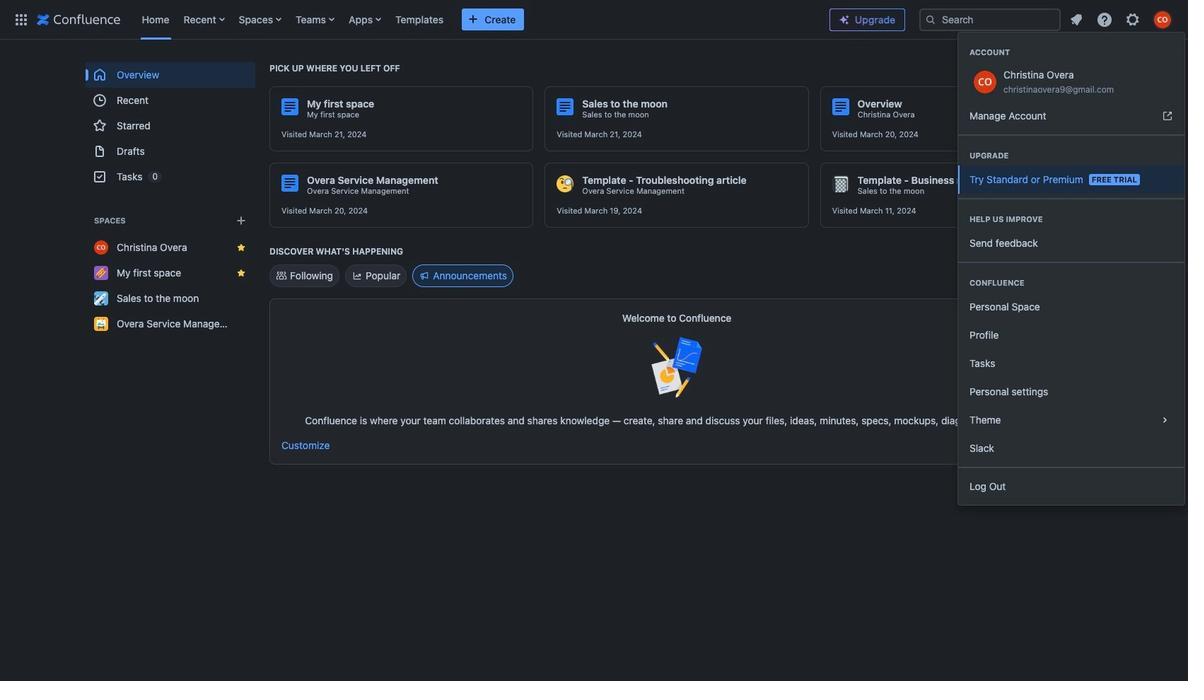 Task type: locate. For each thing, give the bounding box(es) containing it.
:notebook: image
[[832, 175, 849, 192]]

3 heading from the top
[[959, 214, 1185, 225]]

None search field
[[920, 8, 1061, 31]]

unstar this space image
[[236, 242, 247, 253]]

1 horizontal spatial list
[[1064, 7, 1180, 32]]

help us improve group
[[959, 198, 1185, 262]]

list
[[135, 0, 818, 39], [1064, 7, 1180, 32]]

4 heading from the top
[[959, 277, 1185, 289]]

confluence image
[[37, 11, 121, 28], [37, 11, 121, 28]]

Search field
[[920, 8, 1061, 31]]

banner
[[0, 0, 1188, 42]]

confluence group
[[959, 262, 1185, 467]]

heading
[[959, 47, 1185, 58], [959, 150, 1185, 161], [959, 214, 1185, 225], [959, 277, 1185, 289]]

create a space image
[[233, 212, 250, 229]]

appswitcher icon image
[[13, 11, 30, 28]]

:face_with_monocle: image
[[557, 175, 574, 192], [557, 175, 574, 192]]

unstar this space image
[[236, 267, 247, 279]]

settings icon image
[[1125, 11, 1142, 28]]

0 horizontal spatial list
[[135, 0, 818, 39]]

group
[[86, 62, 255, 190]]

1 heading from the top
[[959, 47, 1185, 58]]

2 heading from the top
[[959, 150, 1185, 161]]



Task type: vqa. For each thing, say whether or not it's contained in the screenshot.
banner
yes



Task type: describe. For each thing, give the bounding box(es) containing it.
:notebook: image
[[832, 175, 849, 192]]

search image
[[925, 14, 937, 25]]

list for premium image
[[1064, 7, 1180, 32]]

heading for confluence group
[[959, 277, 1185, 289]]

upgrade group
[[959, 134, 1185, 198]]

premium image
[[839, 14, 850, 25]]

heading for account group at the top of the page
[[959, 47, 1185, 58]]

help icon image
[[1096, 11, 1113, 28]]

notification icon image
[[1068, 11, 1085, 28]]

account group
[[959, 33, 1185, 134]]

heading for "help us improve" group
[[959, 214, 1185, 225]]

list for appswitcher icon
[[135, 0, 818, 39]]

global element
[[8, 0, 818, 39]]

heading for upgrade group
[[959, 150, 1185, 161]]



